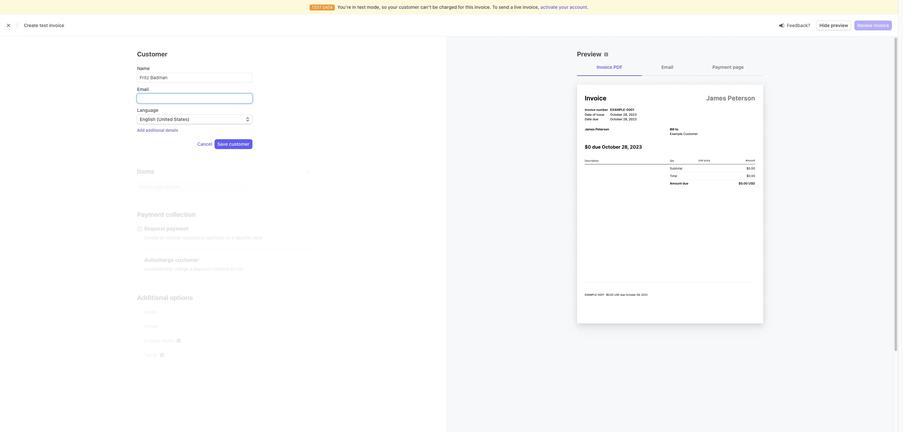Task type: describe. For each thing, give the bounding box(es) containing it.
create inside request payment create an invoice requesting payment on a specific date
[[144, 235, 158, 241]]

method
[[213, 267, 229, 272]]

invoice,
[[523, 4, 539, 10]]

hide
[[820, 23, 830, 28]]

for
[[458, 4, 464, 10]]

invoice inside request payment create an invoice requesting payment on a specific date
[[166, 235, 181, 241]]

.
[[587, 4, 589, 10]]

english
[[140, 117, 155, 122]]

email inside tab list
[[662, 64, 673, 70]]

a inside request payment create an invoice requesting payment on a specific date
[[232, 235, 234, 241]]

id
[[153, 353, 158, 358]]

date
[[253, 235, 262, 241]]

on for payment
[[225, 235, 230, 241]]

mode,
[[367, 4, 381, 10]]

additional
[[137, 294, 168, 302]]

custom fields
[[144, 338, 174, 344]]

add additional details button
[[137, 128, 178, 133]]

account
[[570, 4, 587, 10]]

review invoice button
[[855, 21, 892, 30]]

review
[[858, 23, 873, 28]]

add
[[137, 128, 145, 133]]

tab list containing invoice pdf
[[577, 59, 763, 76]]

tax id
[[144, 353, 158, 358]]

Name text field
[[137, 73, 252, 82]]

footer
[[144, 324, 158, 330]]

you're
[[337, 4, 351, 10]]

an
[[160, 235, 165, 241]]

customer
[[137, 50, 168, 58]]

invoice
[[597, 64, 612, 70]]

on for customer
[[230, 267, 236, 272]]

2 horizontal spatial customer
[[399, 4, 419, 10]]

custom
[[144, 338, 161, 344]]

page
[[733, 64, 744, 70]]

memo
[[144, 310, 158, 315]]

invoice pdf
[[597, 64, 622, 70]]

details
[[165, 128, 178, 133]]

feedback?
[[787, 22, 811, 28]]

invoice inside button
[[874, 23, 889, 28]]

requesting
[[182, 235, 204, 241]]

be
[[433, 4, 438, 10]]

specific
[[235, 235, 252, 241]]

you're in test mode, so your customer can't be charged for this invoice. to send a live invoice, activate your account .
[[337, 4, 589, 10]]

a inside autocharge customer automatically charge a payment method on file
[[190, 267, 192, 272]]

live
[[514, 4, 522, 10]]

autocharge
[[144, 257, 174, 263]]

review invoice
[[858, 23, 889, 28]]



Task type: locate. For each thing, give the bounding box(es) containing it.
0 vertical spatial payment
[[166, 226, 189, 232]]

a left the live
[[511, 4, 513, 10]]

payment left "method" at the bottom of the page
[[194, 267, 212, 272]]

save customer button
[[215, 140, 252, 149]]

items
[[137, 168, 154, 175]]

language
[[137, 107, 158, 113]]

customer for autocharge
[[175, 257, 199, 263]]

1 vertical spatial payment
[[206, 235, 224, 241]]

payment down collection
[[166, 226, 189, 232]]

additional
[[146, 128, 164, 133]]

your
[[388, 4, 398, 10], [559, 4, 569, 10]]

on inside autocharge customer automatically charge a payment method on file
[[230, 267, 236, 272]]

1 horizontal spatial a
[[232, 235, 234, 241]]

tab list
[[577, 59, 763, 76]]

1 horizontal spatial your
[[559, 4, 569, 10]]

0 horizontal spatial invoice
[[49, 23, 64, 28]]

0 vertical spatial a
[[511, 4, 513, 10]]

automatically
[[144, 267, 173, 272]]

so
[[382, 4, 387, 10]]

0 horizontal spatial payment
[[137, 211, 164, 219]]

0 horizontal spatial email
[[137, 87, 149, 92]]

0 vertical spatial create
[[24, 23, 38, 28]]

1 vertical spatial email
[[137, 87, 149, 92]]

0 vertical spatial payment
[[713, 64, 732, 70]]

0 horizontal spatial a
[[190, 267, 192, 272]]

request
[[144, 226, 165, 232]]

options
[[170, 294, 193, 302]]

1 horizontal spatial test
[[357, 4, 366, 10]]

states)
[[174, 117, 190, 122]]

2 your from the left
[[559, 4, 569, 10]]

payment
[[166, 226, 189, 232], [206, 235, 224, 241], [194, 267, 212, 272]]

activate
[[541, 4, 558, 10]]

payment collection
[[137, 211, 196, 219]]

1 horizontal spatial invoice
[[166, 235, 181, 241]]

feedback? button
[[777, 21, 813, 30]]

email
[[662, 64, 673, 70], [137, 87, 149, 92]]

payment up request
[[137, 211, 164, 219]]

2 horizontal spatial invoice
[[874, 23, 889, 28]]

1 vertical spatial customer
[[229, 141, 250, 147]]

file
[[237, 267, 243, 272]]

1 horizontal spatial create
[[144, 235, 158, 241]]

this
[[465, 4, 473, 10]]

a right charge
[[190, 267, 192, 272]]

customer right the save
[[229, 141, 250, 147]]

a left specific
[[232, 235, 234, 241]]

2 vertical spatial payment
[[194, 267, 212, 272]]

0 horizontal spatial test
[[39, 23, 48, 28]]

1 vertical spatial on
[[230, 267, 236, 272]]

send
[[499, 4, 509, 10]]

tax
[[144, 353, 152, 358]]

1 horizontal spatial customer
[[229, 141, 250, 147]]

payment inside autocharge customer automatically charge a payment method on file
[[194, 267, 212, 272]]

1 your from the left
[[388, 4, 398, 10]]

charged
[[439, 4, 457, 10]]

cancel button
[[197, 141, 212, 148]]

your right so
[[388, 4, 398, 10]]

0 horizontal spatial create
[[24, 23, 38, 28]]

autocharge customer automatically charge a payment method on file
[[144, 257, 243, 272]]

customer left can't
[[399, 4, 419, 10]]

customer
[[399, 4, 419, 10], [229, 141, 250, 147], [175, 257, 199, 263]]

0 vertical spatial on
[[225, 235, 230, 241]]

in
[[352, 4, 356, 10]]

your right activate
[[559, 4, 569, 10]]

on inside request payment create an invoice requesting payment on a specific date
[[225, 235, 230, 241]]

create
[[24, 23, 38, 28], [144, 235, 158, 241]]

english (united states)
[[140, 117, 190, 122]]

payment page
[[713, 64, 744, 70]]

1 vertical spatial payment
[[137, 211, 164, 219]]

preview
[[831, 23, 848, 28]]

0 vertical spatial email
[[662, 64, 673, 70]]

to
[[492, 4, 498, 10]]

2 vertical spatial a
[[190, 267, 192, 272]]

1 vertical spatial a
[[232, 235, 234, 241]]

invoice
[[49, 23, 64, 28], [874, 23, 889, 28], [166, 235, 181, 241]]

(united
[[157, 117, 173, 122]]

0 vertical spatial customer
[[399, 4, 419, 10]]

activate your account link
[[541, 4, 587, 10]]

0 vertical spatial test
[[357, 4, 366, 10]]

name
[[137, 66, 150, 71]]

payment inside tab list
[[713, 64, 732, 70]]

0 horizontal spatial your
[[388, 4, 398, 10]]

1 vertical spatial create
[[144, 235, 158, 241]]

charge
[[174, 267, 189, 272]]

customer inside button
[[229, 141, 250, 147]]

additional options
[[137, 294, 193, 302]]

0 horizontal spatial customer
[[175, 257, 199, 263]]

preview
[[577, 50, 602, 58]]

2 vertical spatial customer
[[175, 257, 199, 263]]

add additional details
[[137, 128, 178, 133]]

english (united states) button
[[137, 115, 252, 124]]

payment left page
[[713, 64, 732, 70]]

Email text field
[[137, 94, 252, 103]]

customer inside autocharge customer automatically charge a payment method on file
[[175, 257, 199, 263]]

1 vertical spatial test
[[39, 23, 48, 28]]

1 horizontal spatial payment
[[713, 64, 732, 70]]

1 horizontal spatial email
[[662, 64, 673, 70]]

fields
[[162, 338, 174, 344]]

payment for payment collection
[[137, 211, 164, 219]]

request payment create an invoice requesting payment on a specific date
[[144, 226, 262, 241]]

cancel
[[197, 141, 212, 147]]

on left specific
[[225, 235, 230, 241]]

payment right requesting
[[206, 235, 224, 241]]

hide preview button
[[817, 21, 851, 30]]

can't
[[421, 4, 431, 10]]

collection
[[166, 211, 196, 219]]

create test invoice
[[24, 23, 64, 28]]

customer up charge
[[175, 257, 199, 263]]

invoice.
[[475, 4, 491, 10]]

on
[[225, 235, 230, 241], [230, 267, 236, 272]]

2 horizontal spatial a
[[511, 4, 513, 10]]

payment
[[713, 64, 732, 70], [137, 211, 164, 219]]

a
[[511, 4, 513, 10], [232, 235, 234, 241], [190, 267, 192, 272]]

hide preview
[[820, 23, 848, 28]]

pdf
[[614, 64, 622, 70]]

test
[[357, 4, 366, 10], [39, 23, 48, 28]]

save customer
[[217, 141, 250, 147]]

customer for save
[[229, 141, 250, 147]]

save
[[217, 141, 228, 147]]

payment for payment page
[[713, 64, 732, 70]]

on left file
[[230, 267, 236, 272]]



Task type: vqa. For each thing, say whether or not it's contained in the screenshot.
Review invoice button
yes



